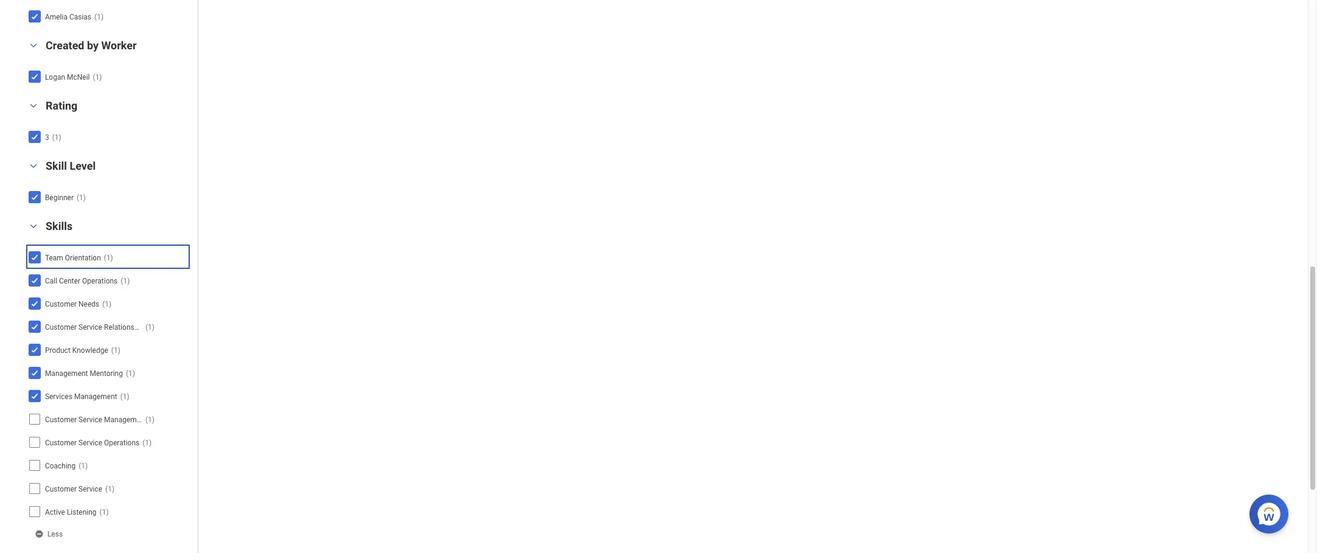 Task type: vqa. For each thing, say whether or not it's contained in the screenshot.
'Gear' image
no



Task type: locate. For each thing, give the bounding box(es) containing it.
(1) inside skill level group
[[77, 193, 86, 202]]

chevron down image left rating
[[26, 102, 41, 110]]

2 customer from the top
[[45, 323, 77, 332]]

5 customer from the top
[[45, 485, 77, 494]]

2 service from the top
[[79, 416, 102, 424]]

skill level button
[[46, 159, 96, 172]]

(1) inside created by worker group
[[93, 73, 102, 81]]

(1) for customer service operations
[[143, 439, 152, 447]]

1 service from the top
[[79, 323, 102, 332]]

1 check small image from the top
[[27, 129, 42, 144]]

4 service from the top
[[79, 485, 102, 494]]

4 check small image from the top
[[27, 250, 42, 265]]

call center operations
[[45, 277, 118, 285]]

1 vertical spatial operations
[[104, 439, 140, 447]]

customer down center
[[45, 300, 77, 309]]

(1) for customer needs
[[102, 300, 112, 309]]

(1) for 3
[[52, 133, 61, 142]]

center
[[59, 277, 80, 285]]

rating
[[46, 99, 78, 112]]

management up customer service management
[[74, 393, 117, 401]]

1 check small image from the top
[[27, 9, 42, 24]]

1 vertical spatial check small image
[[27, 273, 42, 288]]

1 vertical spatial chevron down image
[[26, 102, 41, 110]]

created by worker group
[[24, 38, 192, 89]]

4 customer from the top
[[45, 439, 77, 447]]

service for relationship
[[79, 323, 102, 332]]

6 check small image from the top
[[27, 343, 42, 357]]

check small image for services management
[[27, 389, 42, 403]]

created
[[46, 39, 84, 52]]

service up customer service operations
[[79, 416, 102, 424]]

1 chevron down image from the top
[[26, 41, 41, 50]]

(1) for active listening
[[100, 508, 109, 517]]

check small image for call center operations
[[27, 273, 42, 288]]

7 check small image from the top
[[27, 366, 42, 380]]

customer needs
[[45, 300, 99, 309]]

by
[[87, 39, 99, 52]]

less
[[47, 530, 63, 538]]

2 check small image from the top
[[27, 69, 42, 84]]

3 customer from the top
[[45, 416, 77, 424]]

logan mcneil
[[45, 73, 90, 81]]

service up 'knowledge'
[[79, 323, 102, 332]]

check small image
[[27, 9, 42, 24], [27, 69, 42, 84], [27, 190, 42, 204], [27, 250, 42, 265], [27, 319, 42, 334], [27, 343, 42, 357], [27, 366, 42, 380], [27, 389, 42, 403]]

1 customer from the top
[[45, 300, 77, 309]]

services
[[45, 393, 72, 401]]

chevron down image inside rating group
[[26, 102, 41, 110]]

customer
[[45, 300, 77, 309], [45, 323, 77, 332], [45, 416, 77, 424], [45, 439, 77, 447], [45, 485, 77, 494]]

0 vertical spatial operations
[[82, 277, 118, 285]]

2 vertical spatial check small image
[[27, 296, 42, 311]]

customer for customer service relationship management
[[45, 323, 77, 332]]

service down customer service management
[[79, 439, 102, 447]]

2 chevron down image from the top
[[26, 102, 41, 110]]

(1) for customer service relationship management
[[145, 323, 155, 332]]

skills tree
[[27, 247, 189, 522]]

customer up product
[[45, 323, 77, 332]]

3 service from the top
[[79, 439, 102, 447]]

check small image inside rating group
[[27, 129, 42, 144]]

3 chevron down image from the top
[[26, 162, 41, 170]]

2 check small image from the top
[[27, 273, 42, 288]]

check small image for team orientation
[[27, 250, 42, 265]]

service up listening
[[79, 485, 102, 494]]

check small image for beginner
[[27, 190, 42, 204]]

check small image left the call
[[27, 273, 42, 288]]

active
[[45, 508, 65, 517]]

check small image for customer needs
[[27, 296, 42, 311]]

product knowledge
[[45, 346, 108, 355]]

(1) for services management
[[120, 393, 129, 401]]

active listening
[[45, 508, 97, 517]]

check small image for amelia casias
[[27, 9, 42, 24]]

customer for customer service operations
[[45, 439, 77, 447]]

customer service
[[45, 485, 102, 494]]

chevron down image inside skill level group
[[26, 162, 41, 170]]

8 check small image from the top
[[27, 389, 42, 403]]

2 vertical spatial chevron down image
[[26, 162, 41, 170]]

0 vertical spatial check small image
[[27, 129, 42, 144]]

customer up coaching at the left bottom of page
[[45, 439, 77, 447]]

check small image
[[27, 129, 42, 144], [27, 273, 42, 288], [27, 296, 42, 311]]

operations
[[82, 277, 118, 285], [104, 439, 140, 447]]

knowledge
[[72, 346, 108, 355]]

chevron down image inside created by worker group
[[26, 41, 41, 50]]

(1) inside rating group
[[52, 133, 61, 142]]

rating group
[[24, 99, 192, 150]]

customer down services
[[45, 416, 77, 424]]

service
[[79, 323, 102, 332], [79, 416, 102, 424], [79, 439, 102, 447], [79, 485, 102, 494]]

check small image left 3
[[27, 129, 42, 144]]

customer down coaching at the left bottom of page
[[45, 485, 77, 494]]

3 check small image from the top
[[27, 190, 42, 204]]

service for management
[[79, 416, 102, 424]]

operations for call center operations
[[82, 277, 118, 285]]

management up customer service operations
[[104, 416, 147, 424]]

logan
[[45, 73, 65, 81]]

skills
[[46, 220, 73, 232]]

(1) for amelia casias
[[94, 13, 104, 21]]

chevron down image left skill
[[26, 162, 41, 170]]

3 check small image from the top
[[27, 296, 42, 311]]

(1)
[[94, 13, 104, 21], [93, 73, 102, 81], [52, 133, 61, 142], [77, 193, 86, 202], [104, 254, 113, 262], [121, 277, 130, 285], [102, 300, 112, 309], [145, 323, 155, 332], [111, 346, 120, 355], [126, 369, 135, 378], [120, 393, 129, 401], [145, 416, 155, 424], [143, 439, 152, 447], [79, 462, 88, 470], [105, 485, 114, 494], [100, 508, 109, 517]]

operations up 'needs'
[[82, 277, 118, 285]]

management
[[146, 323, 189, 332], [45, 369, 88, 378], [74, 393, 117, 401], [104, 416, 147, 424]]

chevron down image
[[26, 41, 41, 50], [26, 102, 41, 110], [26, 162, 41, 170]]

operations down customer service management
[[104, 439, 140, 447]]

check small image for management mentoring
[[27, 366, 42, 380]]

service for operations
[[79, 439, 102, 447]]

5 check small image from the top
[[27, 319, 42, 334]]

customer for customer service
[[45, 485, 77, 494]]

services management
[[45, 393, 117, 401]]

check small image left customer needs
[[27, 296, 42, 311]]

0 vertical spatial chevron down image
[[26, 41, 41, 50]]

chevron down image for created by worker
[[26, 41, 41, 50]]

chevron down image left created
[[26, 41, 41, 50]]

management right relationship
[[146, 323, 189, 332]]



Task type: describe. For each thing, give the bounding box(es) containing it.
skills group
[[24, 219, 192, 542]]

coaching
[[45, 462, 76, 470]]

3
[[45, 133, 49, 142]]

chevron down image for rating
[[26, 102, 41, 110]]

management up services
[[45, 369, 88, 378]]

created by worker button
[[46, 39, 137, 52]]

created by worker
[[46, 39, 137, 52]]

skill level
[[46, 159, 96, 172]]

skills button
[[46, 220, 73, 232]]

check small image for product knowledge
[[27, 343, 42, 357]]

customer for customer needs
[[45, 300, 77, 309]]

(1) for management mentoring
[[126, 369, 135, 378]]

mentoring
[[90, 369, 123, 378]]

needs
[[79, 300, 99, 309]]

customer service operations
[[45, 439, 140, 447]]

listening
[[67, 508, 97, 517]]

(1) for product knowledge
[[111, 346, 120, 355]]

chevron down image
[[26, 222, 41, 231]]

amelia
[[45, 13, 68, 21]]

skill level group
[[24, 159, 192, 210]]

check small image for customer service relationship management
[[27, 319, 42, 334]]

level
[[70, 159, 96, 172]]

relationship
[[104, 323, 144, 332]]

operations for customer service operations
[[104, 439, 140, 447]]

(1) for customer service
[[105, 485, 114, 494]]

orientation
[[65, 254, 101, 262]]

rating button
[[46, 99, 78, 112]]

customer service management
[[45, 416, 147, 424]]

beginner
[[45, 193, 74, 202]]

worker
[[101, 39, 137, 52]]

check small image for logan mcneil
[[27, 69, 42, 84]]

(1) for call center operations
[[121, 277, 130, 285]]

(1) for logan mcneil
[[93, 73, 102, 81]]

team orientation
[[45, 254, 101, 262]]

casias
[[69, 13, 91, 21]]

check small image for 3
[[27, 129, 42, 144]]

team
[[45, 254, 63, 262]]

call
[[45, 277, 57, 285]]

amelia casias
[[45, 13, 91, 21]]

(1) for team orientation
[[104, 254, 113, 262]]

customer for customer service management
[[45, 416, 77, 424]]

customer service relationship management
[[45, 323, 189, 332]]

product
[[45, 346, 71, 355]]

(1) for beginner
[[77, 193, 86, 202]]

less button
[[35, 529, 64, 539]]

(1) for coaching
[[79, 462, 88, 470]]

chevron down image for skill level
[[26, 162, 41, 170]]

mcneil
[[67, 73, 90, 81]]

(1) for customer service management
[[145, 416, 155, 424]]

skill
[[46, 159, 67, 172]]

management mentoring
[[45, 369, 123, 378]]



